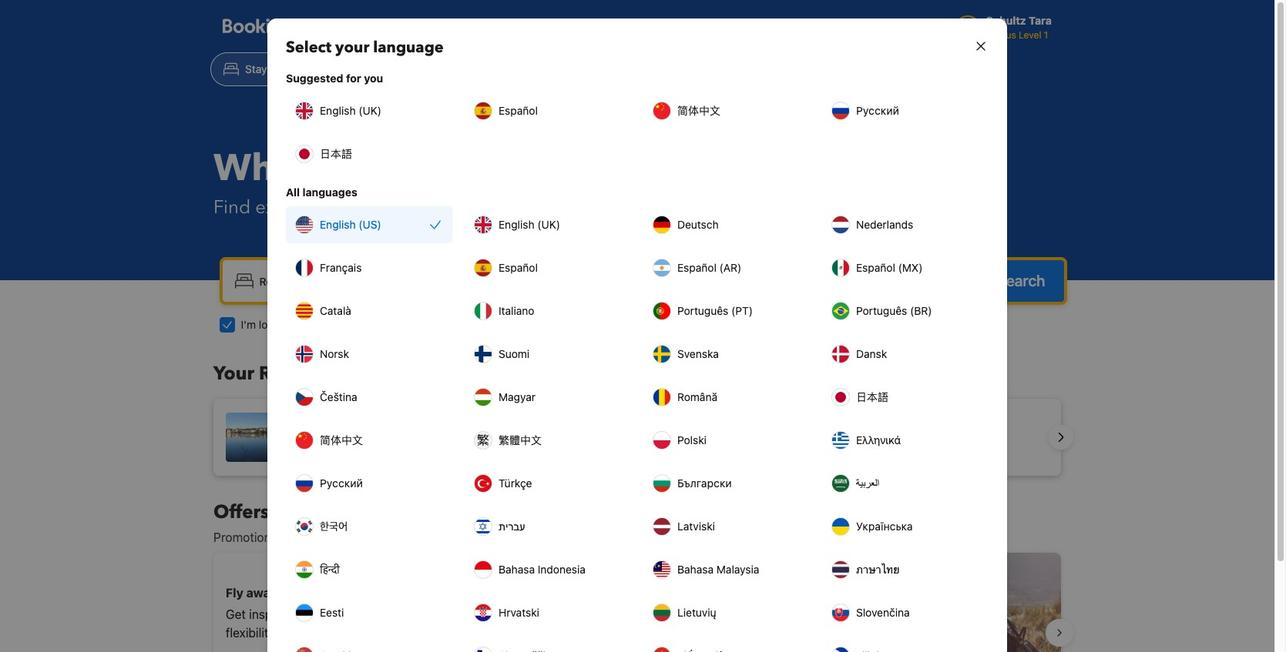 Task type: locate. For each thing, give the bounding box(es) containing it.
日本語 button up gatlinburg
[[822, 379, 989, 416]]

to
[[341, 143, 379, 194], [280, 586, 292, 600]]

traveling
[[508, 318, 551, 331]]

1 inside reykjavík jan 1-jan 8, 1 person
[[351, 438, 356, 452]]

1 i'm from the left
[[241, 318, 256, 331]]

hrvatski
[[499, 606, 539, 620]]

8, left the polski
[[625, 438, 635, 452]]

português inside português (pt) button
[[677, 304, 728, 317]]

0 horizontal spatial 简体中文
[[320, 434, 363, 447]]

2 horizontal spatial 1
[[924, 438, 929, 452]]

0 vertical spatial english (uk)
[[320, 104, 381, 117]]

0 vertical spatial (uk)
[[359, 104, 381, 117]]

region containing reykjavík
[[201, 393, 1073, 482]]

1 horizontal spatial and
[[359, 608, 380, 622]]

0 horizontal spatial english (uk) button
[[286, 92, 452, 129]]

save
[[740, 626, 766, 640]]

looking left an at the left of the page
[[259, 318, 295, 331]]

español button for español (ar)
[[465, 250, 631, 287]]

english for english (uk)
[[320, 218, 356, 231]]

1 vertical spatial flights
[[414, 608, 449, 622]]

english (uk) button
[[286, 92, 452, 129], [465, 207, 631, 243]]

gatlinburg
[[861, 423, 917, 436]]

0 horizontal spatial flights
[[414, 608, 449, 622]]

for inside offers promotions, deals, and special offers for you
[[423, 531, 438, 545]]

3 1- from the left
[[881, 438, 891, 452]]

繁體中文
[[499, 434, 542, 447]]

svenska
[[677, 348, 719, 361]]

português
[[677, 304, 728, 317], [856, 304, 907, 317]]

简体中文 for the right 简体中文 button
[[677, 104, 720, 117]]

corner
[[542, 195, 597, 220]]

of left the
[[602, 195, 619, 220]]

русский
[[856, 104, 899, 117], [320, 477, 363, 490]]

1 vertical spatial 日本語 button
[[822, 379, 989, 416]]

0 horizontal spatial you
[[364, 72, 383, 85]]

0 vertical spatial русский
[[856, 104, 899, 117]]

english (uk) down suggested for you
[[320, 104, 381, 117]]

you inside dialog
[[364, 72, 383, 85]]

1- down the reykjavík at bottom
[[308, 438, 318, 452]]

0 vertical spatial 简体中文
[[677, 104, 720, 117]]

to inside fly away to your dream vacation get inspired – compare and book flights with flexibility
[[280, 586, 292, 600]]

search button
[[978, 260, 1064, 302]]

(mx)
[[898, 261, 923, 274]]

and right deals,
[[320, 531, 341, 545]]

languages
[[302, 186, 357, 199]]

list your property
[[832, 21, 934, 35]]

the
[[624, 195, 651, 220]]

1 region from the top
[[201, 393, 1073, 482]]

you down select your language
[[364, 72, 383, 85]]

english (uk) button down suggested for you
[[286, 92, 452, 129]]

español button up 'italiano' button
[[465, 250, 631, 287]]

1-
[[308, 438, 318, 452], [595, 438, 604, 452], [881, 438, 891, 452]]

1 vertical spatial your
[[335, 37, 369, 58]]

1 vertical spatial region
[[201, 547, 1073, 653]]

1 horizontal spatial english (uk)
[[499, 218, 560, 231]]

your recent searches
[[213, 361, 405, 387]]

1 vertical spatial of
[[762, 608, 774, 622]]

for for i'm looking for an entire home or apartment
[[298, 318, 312, 331]]

mon,
[[628, 274, 653, 287]]

1 vertical spatial to
[[280, 586, 292, 600]]

português for português (pt)
[[677, 304, 728, 317]]

english
[[320, 104, 356, 117], [320, 218, 356, 231], [499, 218, 534, 231]]

search
[[997, 272, 1045, 290]]

for left work
[[554, 318, 568, 331]]

bahasa for bahasa malaysia
[[677, 563, 714, 576]]

1 horizontal spatial person
[[645, 438, 680, 452]]

ภาษาไทย
[[856, 563, 900, 576]]

1- down gatlinburg
[[881, 438, 891, 452]]

fly away to your dream vacation get inspired – compare and book flights with flexibility
[[226, 586, 476, 640]]

1 vertical spatial español button
[[465, 250, 631, 287]]

2 bahasa from the left
[[677, 563, 714, 576]]

日本語 up gatlinburg
[[856, 391, 888, 404]]

recent
[[259, 361, 321, 387]]

1 up العربية button
[[924, 438, 929, 452]]

1 horizontal spatial english (uk) button
[[465, 207, 631, 243]]

0 horizontal spatial i'm
[[241, 318, 256, 331]]

1 1- from the left
[[308, 438, 318, 452]]

1 vertical spatial english (uk)
[[499, 218, 560, 231]]

for down português (pt)
[[685, 318, 699, 331]]

(us)
[[359, 218, 381, 231]]

1 vertical spatial or
[[796, 626, 808, 640]]

1 horizontal spatial or
[[796, 626, 808, 640]]

person down čeština button
[[359, 438, 393, 452]]

2 region from the top
[[201, 547, 1073, 653]]

0 vertical spatial 简体中文 button
[[643, 92, 810, 129]]

where to next, schultz? find exclusive genius rewards in every corner of the world!
[[213, 143, 710, 220]]

person inside 'gatlinburg jan 1-jan 8, 1 person'
[[932, 438, 966, 452]]

0 horizontal spatial to
[[280, 586, 292, 600]]

schultz?
[[487, 143, 637, 194]]

find
[[213, 195, 251, 220]]

español button up schultz?
[[465, 92, 631, 129]]

english (uk) button down schultz?
[[465, 207, 631, 243]]

i'm down italiano
[[490, 318, 505, 331]]

your inside dialog
[[335, 37, 369, 58]]

8, inside reykjavík jan 1-jan 8, 1 person
[[338, 438, 348, 452]]

1 horizontal spatial your
[[335, 37, 369, 58]]

português up i'm looking for flights
[[677, 304, 728, 317]]

you inside offers promotions, deals, and special offers for you
[[441, 531, 461, 545]]

your up flights
[[335, 37, 369, 58]]

2 person from the left
[[645, 438, 680, 452]]

0 horizontal spatial 1
[[351, 438, 356, 452]]

looking right i'm
[[646, 318, 683, 331]]

and down the thousands
[[716, 626, 737, 640]]

person up български
[[645, 438, 680, 452]]

2 horizontal spatial and
[[716, 626, 737, 640]]

türkçe
[[499, 477, 532, 490]]

हिन्दी button
[[286, 552, 452, 589]]

1 español button from the top
[[465, 92, 631, 129]]

of inside where to next, schultz? find exclusive genius rewards in every corner of the world!
[[602, 195, 619, 220]]

español (ar) button
[[643, 250, 810, 287]]

1 vertical spatial 简体中文
[[320, 434, 363, 447]]

2 vertical spatial your
[[295, 586, 322, 600]]

15%
[[769, 626, 793, 640]]

and inside explore thousands of destinations worldwide and save 15% or more
[[716, 626, 737, 640]]

your for select
[[335, 37, 369, 58]]

0 horizontal spatial and
[[320, 531, 341, 545]]

jan
[[656, 274, 674, 287], [287, 438, 305, 452], [318, 438, 335, 452], [574, 438, 592, 452], [604, 438, 622, 452], [861, 438, 878, 452], [891, 438, 909, 452]]

0 horizontal spatial your
[[295, 586, 322, 600]]

português for português (br)
[[856, 304, 907, 317]]

0 vertical spatial español button
[[465, 92, 631, 129]]

english (uk)
[[320, 104, 381, 117], [499, 218, 560, 231]]

1- for gatlinburg jan 1-jan 8, 1 person
[[881, 438, 891, 452]]

8, down "čeština"
[[338, 438, 348, 452]]

for
[[346, 72, 361, 85], [298, 318, 312, 331], [554, 318, 568, 331], [685, 318, 699, 331], [423, 531, 438, 545]]

1 for reykjavík
[[351, 438, 356, 452]]

special
[[344, 531, 383, 545]]

0 horizontal spatial looking
[[259, 318, 295, 331]]

1 vertical spatial english (uk) button
[[465, 207, 631, 243]]

person up العربية button
[[932, 438, 966, 452]]

for right the offers
[[423, 531, 438, 545]]

or
[[392, 318, 402, 331], [796, 626, 808, 640]]

1 8, from the left
[[338, 438, 348, 452]]

0 horizontal spatial english (uk)
[[320, 104, 381, 117]]

english left (us)
[[320, 218, 356, 231]]

1 vertical spatial 日本語
[[856, 391, 888, 404]]

0 vertical spatial you
[[364, 72, 383, 85]]

0 vertical spatial and
[[320, 531, 341, 545]]

suomi button
[[465, 336, 631, 373]]

العربية
[[856, 477, 879, 490]]

of up 15%
[[762, 608, 774, 622]]

to right away
[[280, 586, 292, 600]]

3 1 from the left
[[924, 438, 929, 452]]

flights left with
[[414, 608, 449, 622]]

8, inside 'gatlinburg jan 1-jan 8, 1 person'
[[912, 438, 921, 452]]

2 i'm from the left
[[490, 318, 505, 331]]

book
[[383, 608, 411, 622]]

0 horizontal spatial 1-
[[308, 438, 318, 452]]

2 looking from the left
[[646, 318, 683, 331]]

suomi
[[499, 348, 530, 361]]

1 person from the left
[[359, 438, 393, 452]]

2 horizontal spatial person
[[932, 438, 966, 452]]

bahasa inside button
[[677, 563, 714, 576]]

1 vertical spatial русский button
[[286, 465, 452, 502]]

for down select your language
[[346, 72, 361, 85]]

1 horizontal spatial 1-
[[595, 438, 604, 452]]

2 español button from the top
[[465, 250, 631, 287]]

latviski
[[677, 520, 715, 533]]

0 horizontal spatial 简体中文 button
[[286, 422, 452, 459]]

or right home
[[392, 318, 402, 331]]

0 horizontal spatial русский
[[320, 477, 363, 490]]

get
[[226, 608, 246, 622]]

bahasa up the hrvatski
[[499, 563, 535, 576]]

1 horizontal spatial 1
[[637, 438, 642, 452]]

looking
[[259, 318, 295, 331], [646, 318, 683, 331]]

1 down čeština button
[[351, 438, 356, 452]]

português inside português (br) button
[[856, 304, 907, 317]]

indonesia
[[538, 563, 586, 576]]

2 vertical spatial and
[[716, 626, 737, 640]]

français button
[[286, 250, 452, 287]]

1- up türkçe button
[[595, 438, 604, 452]]

0 horizontal spatial 日本語 button
[[286, 136, 452, 173]]

1 português from the left
[[677, 304, 728, 317]]

region
[[201, 393, 1073, 482], [201, 547, 1073, 653]]

of
[[602, 195, 619, 220], [762, 608, 774, 622]]

0 horizontal spatial of
[[602, 195, 619, 220]]

português left (br)
[[856, 304, 907, 317]]

1 left the polski
[[637, 438, 642, 452]]

1- inside 'gatlinburg jan 1-jan 8, 1 person'
[[881, 438, 891, 452]]

stays link
[[210, 52, 285, 86]]

inspired
[[249, 608, 293, 622]]

your inside fly away to your dream vacation get inspired – compare and book flights with flexibility
[[295, 586, 322, 600]]

简体中文 button
[[643, 92, 810, 129], [286, 422, 452, 459]]

0 horizontal spatial bahasa
[[499, 563, 535, 576]]

1 horizontal spatial 简体中文 button
[[643, 92, 810, 129]]

8,
[[338, 438, 348, 452], [625, 438, 635, 452], [912, 438, 921, 452]]

0 vertical spatial 日本語
[[320, 147, 352, 160]]

flights link
[[289, 52, 369, 86]]

0 horizontal spatial person
[[359, 438, 393, 452]]

8, down gatlinburg
[[912, 438, 921, 452]]

region containing fly away to your dream vacation
[[201, 547, 1073, 653]]

(uk) down suggested for you
[[359, 104, 381, 117]]

2 português from the left
[[856, 304, 907, 317]]

0 vertical spatial english (uk) button
[[286, 92, 452, 129]]

0 horizontal spatial português
[[677, 304, 728, 317]]

i'm looking for flights
[[628, 318, 733, 331]]

flexibility
[[226, 626, 275, 640]]

0 vertical spatial русский button
[[822, 92, 989, 129]]

1 horizontal spatial 8,
[[625, 438, 635, 452]]

2 horizontal spatial your
[[855, 21, 881, 35]]

1 horizontal spatial i'm
[[490, 318, 505, 331]]

your up '–'
[[295, 586, 322, 600]]

0 horizontal spatial 日本語
[[320, 147, 352, 160]]

1 horizontal spatial you
[[441, 531, 461, 545]]

english inside english (us) button
[[320, 218, 356, 231]]

you right the offers
[[441, 531, 461, 545]]

1 bahasa from the left
[[499, 563, 535, 576]]

1 vertical spatial русский
[[320, 477, 363, 490]]

your for list
[[855, 21, 881, 35]]

italiano
[[499, 304, 534, 317]]

every
[[492, 195, 538, 220]]

i'm
[[241, 318, 256, 331], [490, 318, 505, 331]]

1 horizontal spatial 日本語
[[856, 391, 888, 404]]

person inside reykjavík jan 1-jan 8, 1 person
[[359, 438, 393, 452]]

1 horizontal spatial to
[[341, 143, 379, 194]]

1 horizontal spatial flights
[[702, 318, 733, 331]]

select your language dialog
[[249, 0, 1026, 653]]

0 horizontal spatial (uk)
[[359, 104, 381, 117]]

an
[[315, 318, 327, 331]]

1 vertical spatial (uk)
[[537, 218, 560, 231]]

dream
[[325, 586, 363, 600]]

1 horizontal spatial 简体中文
[[677, 104, 720, 117]]

2 horizontal spatial 1-
[[881, 438, 891, 452]]

1 vertical spatial and
[[359, 608, 380, 622]]

0 vertical spatial of
[[602, 195, 619, 220]]

1 horizontal spatial looking
[[646, 318, 683, 331]]

0 vertical spatial to
[[341, 143, 379, 194]]

0 vertical spatial your
[[855, 21, 881, 35]]

1 horizontal spatial português
[[856, 304, 907, 317]]

português (pt)
[[677, 304, 753, 317]]

or down destinations
[[796, 626, 808, 640]]

your right list
[[855, 21, 881, 35]]

offers
[[387, 531, 419, 545]]

1- inside reykjavík jan 1-jan 8, 1 person
[[308, 438, 318, 452]]

english for 日本語
[[320, 104, 356, 117]]

0 horizontal spatial or
[[392, 318, 402, 331]]

हिन्दी
[[320, 563, 340, 576]]

日本語 button up genius
[[286, 136, 452, 173]]

english (uk) right in
[[499, 218, 560, 231]]

for left an at the left of the page
[[298, 318, 312, 331]]

flights down português (pt)
[[702, 318, 733, 331]]

3 8, from the left
[[912, 438, 921, 452]]

i'm for i'm looking for an entire home or apartment
[[241, 318, 256, 331]]

español (mx) button
[[822, 250, 989, 287]]

person for gatlinburg jan 1-jan 8, 1 person
[[932, 438, 966, 452]]

bahasa left malaysia
[[677, 563, 714, 576]]

日本語 up languages
[[320, 147, 352, 160]]

away
[[246, 586, 277, 600]]

i'm up your
[[241, 318, 256, 331]]

עברית
[[499, 520, 525, 533]]

1 horizontal spatial bahasa
[[677, 563, 714, 576]]

and left book
[[359, 608, 380, 622]]

1 inside 'gatlinburg jan 1-jan 8, 1 person'
[[924, 438, 929, 452]]

list
[[832, 21, 852, 35]]

2 horizontal spatial 8,
[[912, 438, 921, 452]]

3 person from the left
[[932, 438, 966, 452]]

0 vertical spatial region
[[201, 393, 1073, 482]]

(uk) down schultz?
[[537, 218, 560, 231]]

genius
[[336, 195, 396, 220]]

to up genius
[[341, 143, 379, 194]]

1 1 from the left
[[351, 438, 356, 452]]

0 horizontal spatial 8,
[[338, 438, 348, 452]]

1 vertical spatial you
[[441, 531, 461, 545]]

0 vertical spatial 日本語 button
[[286, 136, 452, 173]]

español up schultz?
[[499, 104, 538, 117]]

english down suggested for you
[[320, 104, 356, 117]]

in
[[472, 195, 487, 220]]

more
[[811, 626, 839, 640]]

1 looking from the left
[[259, 318, 295, 331]]

1 horizontal spatial of
[[762, 608, 774, 622]]

bahasa inside button
[[499, 563, 535, 576]]



Task type: vqa. For each thing, say whether or not it's contained in the screenshot.
deals, on the bottom left of page
yes



Task type: describe. For each thing, give the bounding box(es) containing it.
next image
[[1052, 428, 1070, 447]]

english (us) button
[[286, 207, 452, 243]]

fly away to your dream vacation image
[[511, 579, 619, 653]]

2 8, from the left
[[625, 438, 635, 452]]

română button
[[643, 379, 810, 416]]

jan inside button
[[656, 274, 674, 287]]

español (ar)
[[677, 261, 742, 274]]

български button
[[643, 465, 810, 502]]

next,
[[388, 143, 478, 194]]

português (pt) button
[[643, 293, 810, 330]]

your
[[213, 361, 254, 387]]

bahasa malaysia
[[677, 563, 759, 576]]

of inside explore thousands of destinations worldwide and save 15% or more
[[762, 608, 774, 622]]

bahasa indonesia
[[499, 563, 586, 576]]

eesti
[[320, 606, 344, 620]]

2 1 from the left
[[637, 438, 642, 452]]

to inside where to next, schultz? find exclusive genius rewards in every corner of the world!
[[341, 143, 379, 194]]

jan 1-jan 8, 1 person
[[574, 438, 680, 452]]

–
[[297, 608, 304, 622]]

italiano button
[[465, 293, 631, 330]]

norsk
[[320, 348, 349, 361]]

i'm looking for an entire home or apartment
[[241, 318, 456, 331]]

home
[[361, 318, 389, 331]]

1 for gatlinburg
[[924, 438, 929, 452]]

deals,
[[284, 531, 317, 545]]

ελληνικά button
[[822, 422, 989, 459]]

한국어
[[320, 520, 348, 533]]

svenska button
[[643, 336, 810, 373]]

explore
[[656, 608, 697, 622]]

dansk
[[856, 348, 887, 361]]

português (br) button
[[822, 293, 989, 330]]

fly
[[226, 586, 243, 600]]

slovenčina button
[[822, 595, 989, 632]]

français
[[320, 261, 362, 274]]

worldwide
[[656, 626, 713, 640]]

1 horizontal spatial русский button
[[822, 92, 989, 129]]

português (br)
[[856, 304, 932, 317]]

español up italiano
[[499, 261, 538, 274]]

1 horizontal spatial (uk)
[[537, 218, 560, 231]]

العربية button
[[822, 465, 989, 502]]

language
[[373, 37, 444, 58]]

select
[[286, 37, 331, 58]]

(br)
[[910, 304, 932, 317]]

polski
[[677, 434, 707, 447]]

for for i'm looking for flights
[[685, 318, 699, 331]]

or inside explore thousands of destinations worldwide and save 15% or more
[[796, 626, 808, 640]]

reykjavík jan 1-jan 8, 1 person
[[287, 423, 393, 452]]

español left (mx)
[[856, 261, 895, 274]]

简体中文 for the bottom 简体中文 button
[[320, 434, 363, 447]]

8
[[677, 274, 684, 287]]

čeština
[[320, 391, 357, 404]]

latviski button
[[643, 509, 810, 546]]

booking.com image
[[223, 18, 334, 37]]

reykjavík
[[287, 423, 338, 436]]

0 vertical spatial or
[[392, 318, 402, 331]]

for for i'm traveling for work
[[554, 318, 568, 331]]

deutsch button
[[643, 207, 810, 243]]

polski button
[[643, 422, 810, 459]]

(pt)
[[731, 304, 753, 317]]

rewards
[[400, 195, 467, 220]]

ελληνικά
[[856, 434, 901, 447]]

0 horizontal spatial русский button
[[286, 465, 452, 502]]

українська button
[[822, 509, 989, 546]]

group of friends hiking in the mountains on a sunny day image
[[643, 553, 1061, 653]]

compare
[[307, 608, 356, 622]]

українська
[[856, 520, 913, 533]]

vacation
[[366, 586, 417, 600]]

türkçe button
[[465, 465, 631, 502]]

nederlands
[[856, 218, 913, 231]]

english (us)
[[320, 218, 381, 231]]

for inside select your language dialog
[[346, 72, 361, 85]]

nederlands button
[[822, 207, 989, 243]]

apartment
[[405, 318, 456, 331]]

and inside offers promotions, deals, and special offers for you
[[320, 531, 341, 545]]

looking for i'm
[[259, 318, 295, 331]]

0 vertical spatial flights
[[702, 318, 733, 331]]

gatlinburg jan 1-jan 8, 1 person
[[861, 423, 966, 452]]

english (uk) for the right english (uk) button
[[499, 218, 560, 231]]

8, for reykjavík
[[338, 438, 348, 452]]

person inside jan 1-jan 8, 1 person link
[[645, 438, 680, 452]]

suggested for you
[[286, 72, 383, 85]]

english (uk) for topmost english (uk) button
[[320, 104, 381, 117]]

2 1- from the left
[[595, 438, 604, 452]]

flights
[[323, 62, 356, 76]]

lietuvių
[[677, 606, 716, 620]]

1 vertical spatial 简体中文 button
[[286, 422, 452, 459]]

i'm for i'm traveling for work
[[490, 318, 505, 331]]

1 horizontal spatial 日本語 button
[[822, 379, 989, 416]]

čeština button
[[286, 379, 452, 416]]

list your property link
[[822, 9, 943, 46]]

español left (ar)
[[677, 261, 717, 274]]

flights inside fly away to your dream vacation get inspired – compare and book flights with flexibility
[[414, 608, 449, 622]]

explore thousands of destinations worldwide and save 15% or more
[[656, 608, 845, 640]]

slovenčina
[[856, 606, 910, 620]]

suggested
[[286, 72, 343, 85]]

(ar)
[[719, 261, 742, 274]]

lietuvių button
[[643, 595, 810, 632]]

offers promotions, deals, and special offers for you
[[213, 500, 461, 545]]

bahasa malaysia button
[[643, 552, 810, 589]]

dansk button
[[822, 336, 989, 373]]

magyar
[[499, 391, 536, 404]]

mon, jan 8 button
[[622, 267, 690, 295]]

and inside fly away to your dream vacation get inspired – compare and book flights with flexibility
[[359, 608, 380, 622]]

ภาษาไทย button
[[822, 552, 989, 589]]

property
[[884, 21, 934, 35]]

español button for 简体中文
[[465, 92, 631, 129]]

8, for gatlinburg
[[912, 438, 921, 452]]

where
[[213, 143, 332, 194]]

1 horizontal spatial русский
[[856, 104, 899, 117]]

norsk button
[[286, 336, 452, 373]]

stays
[[245, 62, 272, 76]]

1- for reykjavík jan 1-jan 8, 1 person
[[308, 438, 318, 452]]

english right in
[[499, 218, 534, 231]]

magyar button
[[465, 379, 631, 416]]

bahasa for bahasa indonesia
[[499, 563, 535, 576]]

entire
[[329, 318, 358, 331]]

thousands
[[701, 608, 759, 622]]

person for reykjavík jan 1-jan 8, 1 person
[[359, 438, 393, 452]]

looking for i'm
[[646, 318, 683, 331]]



